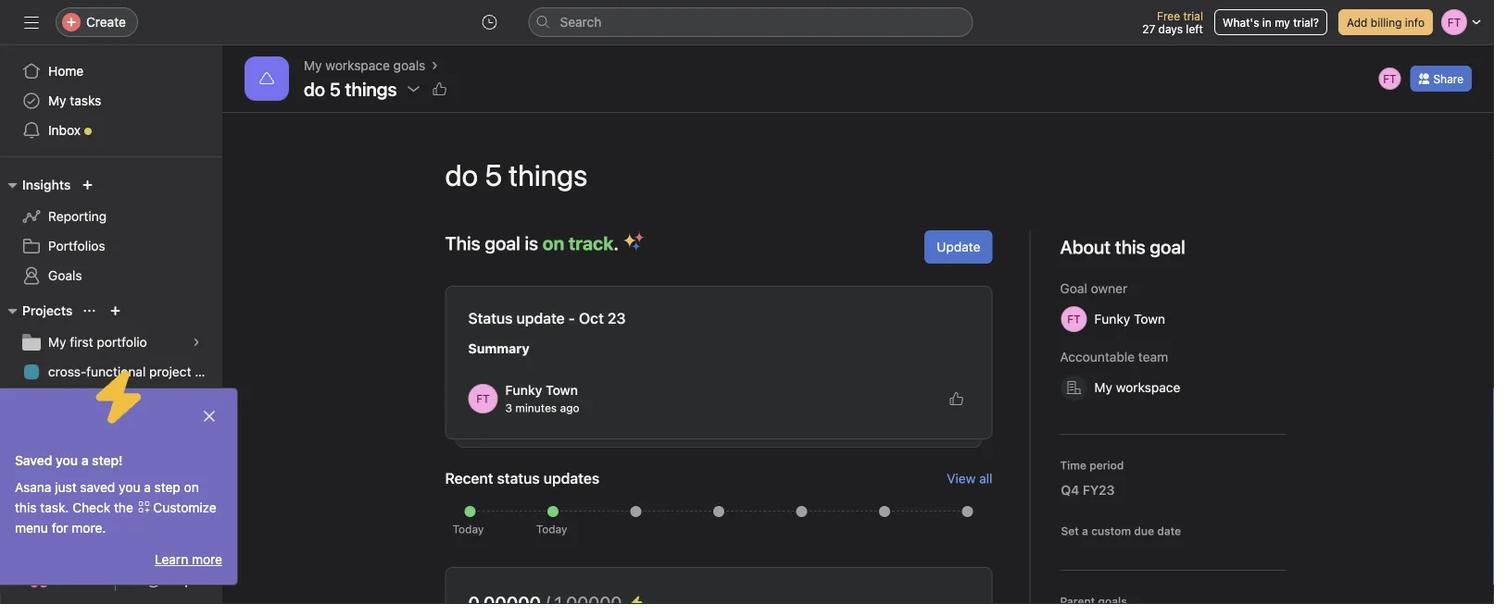 Task type: vqa. For each thing, say whether or not it's contained in the screenshot.
FT
yes



Task type: locate. For each thing, give the bounding box(es) containing it.
in
[[1262, 16, 1272, 29]]

goal owner
[[1060, 281, 1128, 296]]

1 horizontal spatial workspace
[[1116, 380, 1181, 396]]

do
[[304, 78, 325, 100]]

a right "set"
[[1082, 525, 1088, 538]]

cross-functional project plan link
[[11, 358, 220, 387]]

create button
[[56, 7, 138, 37]]

ft inside the 'latest status update' element
[[476, 393, 490, 406]]

today down recent
[[453, 523, 484, 536]]

1 horizontal spatial today
[[536, 523, 567, 536]]

0 vertical spatial ft
[[1383, 72, 1397, 85]]

0 vertical spatial workspace
[[325, 58, 390, 73]]

1 horizontal spatial on
[[543, 233, 564, 254]]

global element
[[0, 45, 222, 157]]

my left tasks
[[48, 93, 66, 108]]

you up just
[[56, 466, 78, 481]]

funky town 3 minutes ago
[[505, 383, 580, 415]]

on right the is
[[543, 233, 564, 254]]

my inside global element
[[48, 93, 66, 108]]

funky town
[[1095, 312, 1165, 327]]

more.
[[72, 533, 106, 548]]

all
[[979, 471, 993, 487]]

fy23
[[1083, 483, 1115, 498]]

ft left share button
[[1383, 72, 1397, 85]]

0 horizontal spatial 0 likes. click to like this task image
[[432, 82, 447, 96]]

1 vertical spatial 0 likes. click to like this task image
[[949, 392, 964, 407]]

0 likes. click to like this task image inside the 'latest status update' element
[[949, 392, 964, 407]]

Goal name text field
[[430, 142, 1286, 208]]

0 horizontal spatial funky
[[505, 383, 542, 398]]

workspace up 5 things
[[325, 58, 390, 73]]

saved
[[15, 466, 52, 481]]

funky for funky town
[[1095, 312, 1130, 327]]

1 vertical spatial ft
[[476, 393, 490, 406]]

my workspace goals link
[[304, 56, 426, 76]]

goal
[[1060, 281, 1087, 296]]

town inside "dropdown button"
[[1134, 312, 1165, 327]]

funky down owner
[[1095, 312, 1130, 327]]

town up 'team'
[[1134, 312, 1165, 327]]

functional
[[86, 365, 146, 380]]

a left step
[[144, 492, 151, 508]]

search list box
[[528, 7, 973, 37]]

ft left 3
[[476, 393, 490, 406]]

goals
[[393, 58, 426, 73]]

0 vertical spatial on
[[543, 233, 564, 254]]

town
[[1134, 312, 1165, 327], [546, 383, 578, 398]]

first
[[70, 335, 93, 350]]

1 vertical spatial on
[[184, 492, 199, 508]]

3
[[505, 402, 512, 415]]

0 likes. click to like this task image up view
[[949, 392, 964, 407]]

2 horizontal spatial a
[[1082, 525, 1088, 538]]

0 vertical spatial town
[[1134, 312, 1165, 327]]

time
[[1060, 459, 1087, 472]]

minutes
[[515, 402, 557, 415]]

my up do
[[304, 58, 322, 73]]

town for funky town
[[1134, 312, 1165, 327]]

1 vertical spatial workspace
[[1116, 380, 1181, 396]]

0 vertical spatial 0 likes. click to like this task image
[[432, 82, 447, 96]]

insights
[[22, 177, 71, 193]]

period
[[1090, 459, 1124, 472]]

q4 fy23
[[1061, 483, 1115, 498]]

reporting link
[[11, 202, 211, 232]]

workspace for my workspace goals
[[325, 58, 390, 73]]

0 horizontal spatial ft
[[476, 393, 490, 406]]

what's in my trial?
[[1223, 16, 1319, 29]]

trial?
[[1293, 16, 1319, 29]]

0 vertical spatial funky
[[1095, 312, 1130, 327]]

funky inside "dropdown button"
[[1095, 312, 1130, 327]]

on up "customize"
[[184, 492, 199, 508]]

my down accountable
[[1095, 380, 1113, 396]]

share button
[[1410, 66, 1472, 92]]

workspace down 'team'
[[1116, 380, 1181, 396]]

0 likes. click to like this task image
[[432, 82, 447, 96], [949, 392, 964, 407]]

1 vertical spatial you
[[119, 492, 140, 508]]

1 horizontal spatial you
[[119, 492, 140, 508]]

invite button
[[18, 564, 97, 598]]

funky
[[1095, 312, 1130, 327], [505, 383, 542, 398]]

0 horizontal spatial on
[[184, 492, 199, 508]]

on inside asana just saved you a step on this task. check the
[[184, 492, 199, 508]]

you up the
[[119, 492, 140, 508]]

1 vertical spatial town
[[546, 383, 578, 398]]

1 horizontal spatial town
[[1134, 312, 1165, 327]]

2 vertical spatial a
[[1082, 525, 1088, 538]]

my left the first
[[48, 335, 66, 350]]

my inside the projects element
[[48, 335, 66, 350]]

see details, my first portfolio image
[[191, 337, 202, 348]]

today down status updates
[[536, 523, 567, 536]]

track
[[569, 233, 614, 254]]

workspace inside my workspace dropdown button
[[1116, 380, 1181, 396]]

1 horizontal spatial funky
[[1095, 312, 1130, 327]]

recent status updates
[[445, 470, 600, 488]]

0 horizontal spatial a
[[81, 466, 88, 481]]

0 vertical spatial a
[[81, 466, 88, 481]]

time period
[[1060, 459, 1124, 472]]

-
[[569, 310, 575, 327]]

learn
[[155, 565, 188, 580]]

update
[[937, 239, 981, 255]]

project
[[149, 365, 191, 380]]

funky inside funky town 3 minutes ago
[[505, 383, 542, 398]]

town inside funky town 3 minutes ago
[[546, 383, 578, 398]]

you
[[56, 466, 78, 481], [119, 492, 140, 508]]

tasks
[[70, 93, 101, 108]]

add billing info
[[1347, 16, 1425, 29]]

0 likes. click to like this task image right the show options icon
[[432, 82, 447, 96]]

home
[[48, 63, 84, 79]]

home link
[[11, 57, 211, 86]]

owner
[[1091, 281, 1128, 296]]

view all button
[[947, 471, 993, 487]]

show options image
[[406, 82, 421, 96]]

new image
[[82, 180, 93, 191]]

inbox link
[[11, 116, 211, 145]]

ft
[[1383, 72, 1397, 85], [476, 393, 490, 406]]

funky up minutes
[[505, 383, 542, 398]]

a left step!
[[81, 466, 88, 481]]

0 horizontal spatial town
[[546, 383, 578, 398]]

set a custom due date button
[[1057, 522, 1186, 541]]

what's in my trial? button
[[1214, 9, 1327, 35]]

this goal is on track .
[[445, 233, 619, 254]]

oct 23
[[579, 310, 626, 327]]

0 horizontal spatial today
[[453, 523, 484, 536]]

1 horizontal spatial ft
[[1383, 72, 1397, 85]]

this goal
[[1115, 236, 1186, 258]]

1 vertical spatial funky
[[505, 383, 542, 398]]

task.
[[40, 513, 69, 528]]

view all
[[947, 471, 993, 487]]

1 horizontal spatial 0 likes. click to like this task image
[[949, 392, 964, 407]]

1 vertical spatial a
[[144, 492, 151, 508]]

workspace inside "my workspace goals" link
[[325, 58, 390, 73]]

q4
[[1061, 483, 1080, 498]]

days
[[1159, 22, 1183, 35]]

a inside set a custom due date button
[[1082, 525, 1088, 538]]

add billing info button
[[1339, 9, 1433, 35]]

funky for funky town 3 minutes ago
[[505, 383, 542, 398]]

team
[[1138, 350, 1168, 365]]

for
[[52, 533, 68, 548]]

0 horizontal spatial workspace
[[325, 58, 390, 73]]

about
[[1060, 236, 1111, 258]]

menu
[[15, 533, 48, 548]]

this
[[445, 233, 481, 254]]

my tasks
[[48, 93, 101, 108]]

left
[[1186, 22, 1203, 35]]

my inside dropdown button
[[1095, 380, 1113, 396]]

accountable
[[1060, 350, 1135, 365]]

1 horizontal spatial a
[[144, 492, 151, 508]]

status updates
[[497, 470, 600, 488]]

0 horizontal spatial you
[[56, 466, 78, 481]]

town up ago
[[546, 383, 578, 398]]

show options, current sort, top image
[[84, 306, 95, 317]]

you inside asana just saved you a step on this task. check the
[[119, 492, 140, 508]]

customize menu for more.
[[15, 513, 217, 548]]



Task type: describe. For each thing, give the bounding box(es) containing it.
my first portfolio link
[[11, 328, 211, 358]]

inbox
[[48, 123, 81, 138]]

status update - oct 23
[[468, 310, 626, 327]]

free trial 27 days left
[[1142, 9, 1203, 35]]

search
[[560, 14, 602, 30]]

more
[[192, 565, 222, 580]]

saved you a step!
[[15, 466, 123, 481]]

the
[[114, 513, 133, 528]]

q4 fy23 button
[[1049, 474, 1145, 508]]

free
[[1157, 9, 1180, 22]]

learn more link
[[155, 565, 222, 580]]

2 today from the left
[[536, 523, 567, 536]]

accountable team
[[1060, 350, 1168, 365]]

hide sidebar image
[[24, 15, 39, 30]]

my for my workspace goals
[[304, 58, 322, 73]]

workspace for my workspace
[[1116, 380, 1181, 396]]

my for my first portfolio
[[48, 335, 66, 350]]

my for my workspace
[[1095, 380, 1113, 396]]

funky town button
[[1053, 303, 1196, 336]]

my tasks link
[[11, 86, 211, 116]]

view
[[947, 471, 976, 487]]

status
[[468, 310, 513, 327]]

27
[[1142, 22, 1155, 35]]

new project or portfolio image
[[110, 306, 121, 317]]

goals link
[[11, 261, 211, 291]]

asana
[[15, 492, 51, 508]]

reporting
[[48, 209, 107, 224]]

my workspace goals
[[304, 58, 426, 73]]

0 vertical spatial you
[[56, 466, 78, 481]]

a inside asana just saved you a step on this task. check the
[[144, 492, 151, 508]]

portfolio
[[97, 335, 147, 350]]

cross-functional project plan
[[48, 365, 220, 380]]

set
[[1061, 525, 1079, 538]]

info
[[1405, 16, 1425, 29]]

history image
[[482, 15, 497, 30]]

about this goal
[[1060, 236, 1186, 258]]

share
[[1433, 72, 1464, 85]]

custom
[[1091, 525, 1131, 538]]

saved
[[80, 492, 115, 508]]

billing
[[1371, 16, 1402, 29]]

recent
[[445, 470, 493, 488]]

just
[[55, 492, 77, 508]]

my
[[1275, 16, 1290, 29]]

projects
[[22, 303, 73, 319]]

my workspace
[[1095, 380, 1181, 396]]

learn more
[[155, 565, 222, 580]]

customize
[[153, 513, 217, 528]]

check
[[72, 513, 110, 528]]

close toast image
[[202, 422, 217, 436]]

step!
[[92, 466, 123, 481]]

funky town link
[[505, 383, 578, 398]]

update
[[517, 310, 565, 327]]

1 today from the left
[[453, 523, 484, 536]]

my first portfolio
[[48, 335, 147, 350]]

ft inside button
[[1383, 72, 1397, 85]]

is
[[525, 233, 538, 254]]

portfolios
[[48, 239, 105, 254]]

what's
[[1223, 16, 1259, 29]]

create
[[86, 14, 126, 30]]

update button
[[925, 231, 993, 264]]

add
[[1347, 16, 1368, 29]]

ago
[[560, 402, 580, 415]]

town for funky town 3 minutes ago
[[546, 383, 578, 398]]

ft button
[[1377, 66, 1403, 92]]

step
[[154, 492, 180, 508]]

goals
[[48, 268, 82, 283]]

latest status update element
[[445, 286, 993, 440]]

do 5 things
[[304, 78, 397, 100]]

trial
[[1183, 9, 1203, 22]]

plan
[[195, 365, 220, 380]]

cross-
[[48, 365, 86, 380]]

my workspace button
[[1053, 371, 1211, 405]]

asana just saved you a step on this task. check the
[[15, 492, 199, 528]]

date
[[1157, 525, 1181, 538]]

my for my tasks
[[48, 93, 66, 108]]

.
[[614, 233, 619, 254]]

set a custom due date
[[1061, 525, 1181, 538]]

projects element
[[0, 295, 222, 391]]

goal
[[485, 233, 520, 254]]

due
[[1134, 525, 1154, 538]]

insights element
[[0, 169, 222, 295]]

insights button
[[0, 174, 71, 196]]



